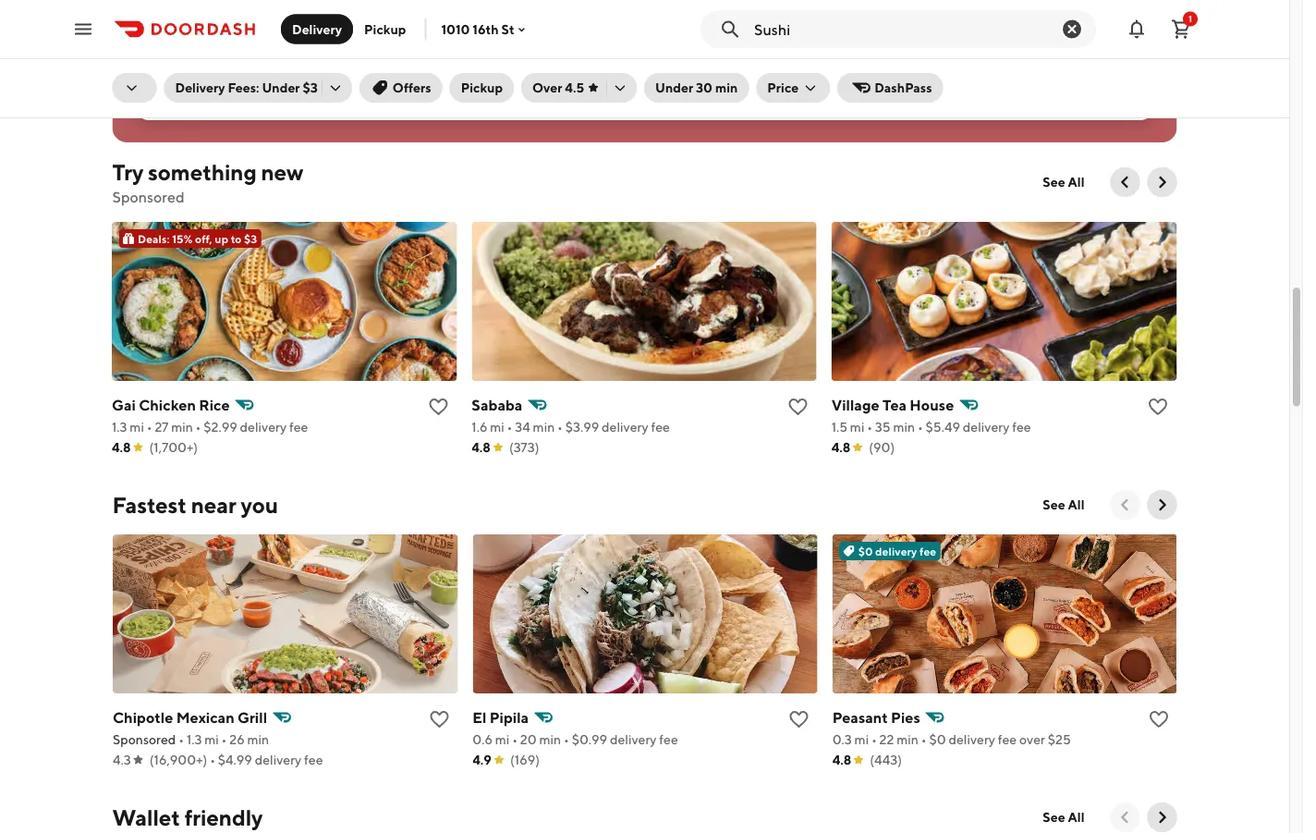 Task type: vqa. For each thing, say whether or not it's contained in the screenshot.
2nd See All from the bottom of the page
yes



Task type: describe. For each thing, give the bounding box(es) containing it.
$25
[[1048, 732, 1071, 747]]

off,
[[196, 232, 213, 245]]

gai
[[112, 396, 136, 414]]

30
[[696, 80, 713, 95]]

nationwide offers link
[[818, 0, 968, 105]]

mi down mexican
[[204, 732, 219, 747]]

• left 34
[[508, 419, 513, 435]]

nationwide offers
[[818, 81, 926, 96]]

chicken
[[139, 396, 197, 414]]

1010
[[441, 22, 470, 37]]

sponsored • 1.3 mi • 26 min
[[112, 732, 269, 747]]

• left 20
[[512, 732, 517, 747]]

min for gai chicken rice
[[172, 419, 194, 435]]

• left 22
[[871, 732, 877, 747]]

new
[[261, 159, 304, 185]]

min for village tea house
[[894, 419, 916, 435]]

wallet friendly link
[[112, 803, 263, 832]]

nationwide
[[818, 81, 886, 96]]

rice
[[200, 396, 230, 414]]

see for wallet friendly
[[1043, 810, 1066, 825]]

over 4.5
[[533, 80, 585, 95]]

village
[[832, 396, 880, 414]]

(1,700+)
[[150, 440, 198, 455]]

all for fastest near you
[[1069, 497, 1085, 512]]

notification bell image
[[1126, 18, 1149, 40]]

try something new sponsored
[[112, 159, 304, 206]]

local favorites
[[322, 81, 407, 96]]

electronic
[[487, 81, 547, 96]]

local
[[322, 81, 354, 96]]

min inside button
[[716, 80, 738, 95]]

• left the 35
[[868, 419, 873, 435]]

1 see all link from the top
[[1032, 167, 1096, 197]]

something
[[148, 159, 257, 185]]

fee for sababa
[[652, 419, 671, 435]]

click to add this store to your saved list image for el pipila
[[788, 708, 810, 731]]

under 30 min
[[656, 80, 738, 95]]

delivery for peasant pies
[[949, 732, 995, 747]]

1 all from the top
[[1069, 174, 1085, 190]]

(169)
[[510, 752, 540, 768]]

chipotle mexican grill
[[112, 709, 267, 726]]

village tea house
[[832, 396, 955, 414]]

15%
[[173, 232, 193, 245]]

wallet friendly
[[112, 804, 263, 830]]

26
[[229, 732, 244, 747]]

$4.99
[[218, 752, 252, 768]]

(373)
[[510, 440, 540, 455]]

snacks
[[205, 81, 244, 96]]

min right 26
[[247, 732, 269, 747]]

4.8 for sababa
[[472, 440, 491, 455]]

1 previous button of carousel image from the top
[[1117, 173, 1135, 191]]

click to add this store to your saved list image for sababa
[[788, 396, 810, 418]]

you
[[241, 491, 278, 518]]

offers button
[[360, 73, 443, 103]]

mi for gai chicken rice
[[130, 419, 145, 435]]

mi for peasant pies
[[855, 732, 869, 747]]

pies
[[891, 709, 920, 726]]

price button
[[757, 73, 831, 103]]

20
[[520, 732, 537, 747]]

27
[[155, 419, 169, 435]]

• left 26
[[221, 732, 227, 747]]

see all for fastest near you
[[1043, 497, 1085, 512]]

holiday snacks
[[157, 81, 244, 96]]

holiday snacks link
[[157, 0, 307, 105]]

fee for gai chicken rice
[[290, 419, 309, 435]]

fees:
[[228, 80, 259, 95]]

house
[[911, 396, 955, 414]]

4.8 for peasant pies
[[832, 752, 851, 768]]

min for peasant pies
[[897, 732, 919, 747]]

peasant pies
[[832, 709, 920, 726]]

st
[[502, 22, 515, 37]]

0.6
[[472, 732, 492, 747]]

Store search: begin typing to search for stores available on DoorDash text field
[[755, 19, 1043, 39]]

pipila
[[489, 709, 529, 726]]

click to add this store to your saved list image for chipotle mexican grill
[[428, 708, 450, 731]]

$5.49
[[927, 419, 961, 435]]

1010 16th st button
[[441, 22, 529, 37]]

• left $2.99
[[196, 419, 202, 435]]

click to add this store to your saved list image for village tea house
[[1148, 396, 1170, 418]]

mexican
[[176, 709, 234, 726]]

0.6 mi • 20 min • $0.99 delivery fee
[[472, 732, 678, 747]]

up
[[215, 232, 229, 245]]

fastest near you link
[[112, 490, 278, 520]]

16th
[[473, 22, 499, 37]]

1
[[1189, 13, 1193, 24]]

dashpass
[[875, 80, 933, 95]]

click to add this store to your saved list image for gai chicken rice
[[428, 396, 450, 418]]

over
[[533, 80, 563, 95]]

fee right $0
[[920, 545, 937, 558]]

fastest
[[112, 491, 187, 518]]

(443)
[[870, 752, 902, 768]]

delivery for delivery
[[292, 21, 342, 37]]

alcohol gifts link
[[652, 0, 803, 105]]

electronic gifts
[[487, 81, 576, 96]]



Task type: locate. For each thing, give the bounding box(es) containing it.
0 vertical spatial next button of carousel image
[[1154, 173, 1172, 191]]

4.8 for gai chicken rice
[[112, 440, 131, 455]]

1 vertical spatial delivery
[[175, 80, 225, 95]]

chipotle
[[112, 709, 173, 726]]

holiday
[[157, 81, 202, 96]]

gifts
[[550, 81, 576, 96], [701, 81, 726, 96]]

previous button of carousel image for fastest near you
[[1117, 496, 1135, 514]]

mi
[[130, 419, 145, 435], [491, 419, 505, 435], [851, 419, 865, 435], [204, 732, 219, 747], [495, 732, 509, 747], [855, 732, 869, 747]]

mi for village tea house
[[851, 419, 865, 435]]

1.3 down gai
[[112, 419, 128, 435]]

1 vertical spatial all
[[1069, 497, 1085, 512]]

mi right 0.3
[[855, 732, 869, 747]]

0 vertical spatial see
[[1043, 174, 1066, 190]]

fee right $0.99
[[659, 732, 678, 747]]

1 see from the top
[[1043, 174, 1066, 190]]

2 vertical spatial see
[[1043, 810, 1066, 825]]

delivery for el pipila
[[610, 732, 657, 747]]

delivery for delivery fees: under $3
[[175, 80, 225, 95]]

delivery
[[292, 21, 342, 37], [175, 80, 225, 95]]

0 vertical spatial pickup button
[[353, 14, 417, 44]]

3 items, open order cart image
[[1171, 18, 1193, 40]]

delivery for village tea house
[[964, 419, 1011, 435]]

2 all from the top
[[1069, 497, 1085, 512]]

3 previous button of carousel image from the top
[[1117, 808, 1135, 827]]

under
[[262, 80, 300, 95], [656, 80, 694, 95]]

1 vertical spatial see all
[[1043, 497, 1085, 512]]

0 vertical spatial click to add this store to your saved list image
[[428, 396, 450, 418]]

el pipila
[[472, 709, 529, 726]]

0 vertical spatial see all
[[1043, 174, 1085, 190]]

near
[[191, 491, 236, 518]]

1 vertical spatial pickup button
[[450, 73, 514, 103]]

delivery right $3.99
[[603, 419, 649, 435]]

delivery inside button
[[292, 21, 342, 37]]

next button of carousel image
[[1154, 496, 1172, 514]]

35
[[876, 419, 892, 435]]

0.3 mi • 22 min • $​0 delivery fee over $25
[[832, 732, 1071, 747]]

(16,900+)
[[149, 752, 207, 768]]

delivery right $0
[[875, 545, 917, 558]]

try
[[112, 159, 144, 185]]

under inside button
[[656, 80, 694, 95]]

0 horizontal spatial 1.3
[[112, 419, 128, 435]]

delivery left fees:
[[175, 80, 225, 95]]

mi left 27
[[130, 419, 145, 435]]

• left 27
[[147, 419, 153, 435]]

4.8 down 1.6
[[472, 440, 491, 455]]

mi for sababa
[[491, 419, 505, 435]]

next button of carousel image for 'previous button of carousel' image corresponding to wallet friendly
[[1154, 808, 1172, 827]]

offers
[[393, 80, 432, 95], [889, 81, 926, 96]]

4.8 down 0.3
[[832, 752, 851, 768]]

1 horizontal spatial offers
[[889, 81, 926, 96]]

2 see all from the top
[[1043, 497, 1085, 512]]

2 vertical spatial see all link
[[1032, 803, 1096, 832]]

2 vertical spatial previous button of carousel image
[[1117, 808, 1135, 827]]

1.3 mi • 27 min • $2.99 delivery fee
[[112, 419, 309, 435]]

offers inside button
[[393, 80, 432, 95]]

• left $​0
[[921, 732, 927, 747]]

sponsored inside try something new sponsored
[[112, 188, 185, 206]]

1010 16th st
[[441, 22, 515, 37]]

under 30 min button
[[645, 73, 749, 103]]

• left $3.99
[[558, 419, 564, 435]]

•
[[147, 419, 153, 435], [196, 419, 202, 435], [508, 419, 513, 435], [558, 419, 564, 435], [868, 419, 873, 435], [919, 419, 924, 435], [178, 732, 184, 747], [221, 732, 227, 747], [512, 732, 517, 747], [564, 732, 569, 747], [871, 732, 877, 747], [921, 732, 927, 747], [210, 752, 215, 768]]

0 vertical spatial sponsored
[[112, 188, 185, 206]]

fastest near you
[[112, 491, 278, 518]]

1 vertical spatial see
[[1043, 497, 1066, 512]]

0 vertical spatial 1.3
[[112, 419, 128, 435]]

delivery button
[[281, 14, 353, 44]]

1 horizontal spatial click to add this store to your saved list image
[[1148, 708, 1170, 731]]

pickup button down 1010 16th st popup button
[[450, 73, 514, 103]]

0 horizontal spatial $3
[[245, 232, 258, 245]]

min for el pipila
[[539, 732, 561, 747]]

1 vertical spatial $3
[[245, 232, 258, 245]]

see all link for fastest near you
[[1032, 490, 1096, 520]]

gai chicken rice
[[112, 396, 230, 414]]

fee right $5.49
[[1013, 419, 1032, 435]]

0 vertical spatial $3
[[303, 80, 318, 95]]

0 vertical spatial all
[[1069, 174, 1085, 190]]

fee right $2.99
[[290, 419, 309, 435]]

0 vertical spatial previous button of carousel image
[[1117, 173, 1135, 191]]

fee for el pipila
[[659, 732, 678, 747]]

4.5
[[565, 80, 585, 95]]

peasant
[[832, 709, 888, 726]]

22
[[880, 732, 894, 747]]

2 next button of carousel image from the top
[[1154, 808, 1172, 827]]

alcohol gifts
[[652, 81, 726, 96]]

2 previous button of carousel image from the top
[[1117, 496, 1135, 514]]

1 horizontal spatial 1.3
[[186, 732, 202, 747]]

1 horizontal spatial gifts
[[701, 81, 726, 96]]

(90)
[[870, 440, 896, 455]]

delivery right $2.99
[[240, 419, 287, 435]]

delivery right $​0
[[949, 732, 995, 747]]

see all link
[[1032, 167, 1096, 197], [1032, 490, 1096, 520], [1032, 803, 1096, 832]]

delivery for sababa
[[603, 419, 649, 435]]

0.3
[[832, 732, 852, 747]]

tea
[[883, 396, 908, 414]]

1 vertical spatial next button of carousel image
[[1154, 808, 1172, 827]]

fee for peasant pies
[[998, 732, 1017, 747]]

under right fees:
[[262, 80, 300, 95]]

fee right $4.99
[[304, 752, 323, 768]]

1 horizontal spatial pickup
[[461, 80, 503, 95]]

2 see all link from the top
[[1032, 490, 1096, 520]]

3 all from the top
[[1069, 810, 1085, 825]]

1 horizontal spatial under
[[656, 80, 694, 95]]

0 horizontal spatial pickup button
[[353, 14, 417, 44]]

local favorites link
[[322, 0, 472, 105]]

1 vertical spatial sponsored
[[112, 732, 176, 747]]

2 see from the top
[[1043, 497, 1066, 512]]

2 under from the left
[[656, 80, 694, 95]]

2 gifts from the left
[[701, 81, 726, 96]]

mi right 1.5
[[851, 419, 865, 435]]

4.8 for village tea house
[[832, 440, 851, 455]]

see for fastest near you
[[1043, 497, 1066, 512]]

$0.99
[[572, 732, 607, 747]]

0 vertical spatial delivery
[[292, 21, 342, 37]]

deals:
[[138, 232, 170, 245]]

4.8
[[112, 440, 131, 455], [472, 440, 491, 455], [832, 440, 851, 455], [832, 752, 851, 768]]

delivery right $0.99
[[610, 732, 657, 747]]

$​0
[[929, 732, 946, 747]]

4.8 down 1.5
[[832, 440, 851, 455]]

4.9
[[472, 752, 491, 768]]

delivery
[[240, 419, 287, 435], [603, 419, 649, 435], [964, 419, 1011, 435], [875, 545, 917, 558], [610, 732, 657, 747], [949, 732, 995, 747], [254, 752, 301, 768]]

sponsored
[[112, 188, 185, 206], [112, 732, 176, 747]]

dashpass button
[[838, 73, 944, 103]]

• left $0.99
[[564, 732, 569, 747]]

delivery right $4.99
[[254, 752, 301, 768]]

1 horizontal spatial pickup button
[[450, 73, 514, 103]]

0 horizontal spatial delivery
[[175, 80, 225, 95]]

$3.99
[[566, 419, 600, 435]]

1 vertical spatial previous button of carousel image
[[1117, 496, 1135, 514]]

favorites
[[356, 81, 407, 96]]

pickup button up favorites on the top of the page
[[353, 14, 417, 44]]

sponsored down try
[[112, 188, 185, 206]]

min right 20
[[539, 732, 561, 747]]

pickup for bottom pickup button
[[461, 80, 503, 95]]

1.3 down chipotle mexican grill
[[186, 732, 202, 747]]

$0
[[858, 545, 873, 558]]

friendly
[[185, 804, 263, 830]]

1 vertical spatial 1.3
[[186, 732, 202, 747]]

1 button
[[1163, 11, 1200, 48]]

1 vertical spatial see all link
[[1032, 490, 1096, 520]]

el
[[472, 709, 486, 726]]

• left $4.99
[[210, 752, 215, 768]]

min right 27
[[172, 419, 194, 435]]

0 horizontal spatial offers
[[393, 80, 432, 95]]

electronic gifts link
[[487, 0, 638, 105]]

3 see all from the top
[[1043, 810, 1085, 825]]

deals: 15% off, up to $3
[[138, 232, 258, 245]]

min right 30
[[716, 80, 738, 95]]

3 see all link from the top
[[1032, 803, 1096, 832]]

price
[[768, 80, 799, 95]]

1 horizontal spatial $3
[[303, 80, 318, 95]]

wallet
[[112, 804, 180, 830]]

1 vertical spatial pickup
[[461, 80, 503, 95]]

$3 left local
[[303, 80, 318, 95]]

click to add this store to your saved list image
[[788, 396, 810, 418], [1148, 396, 1170, 418], [428, 708, 450, 731], [788, 708, 810, 731]]

1 sponsored from the top
[[112, 188, 185, 206]]

0 horizontal spatial gifts
[[550, 81, 576, 96]]

to
[[231, 232, 242, 245]]

• up "(16,900+)"
[[178, 732, 184, 747]]

0 horizontal spatial click to add this store to your saved list image
[[428, 396, 450, 418]]

open menu image
[[72, 18, 94, 40]]

delivery up local
[[292, 21, 342, 37]]

0 horizontal spatial under
[[262, 80, 300, 95]]

see all for wallet friendly
[[1043, 810, 1085, 825]]

fee
[[290, 419, 309, 435], [652, 419, 671, 435], [1013, 419, 1032, 435], [920, 545, 937, 558], [659, 732, 678, 747], [998, 732, 1017, 747], [304, 752, 323, 768]]

1 see all from the top
[[1043, 174, 1085, 190]]

1 under from the left
[[262, 80, 300, 95]]

1.5
[[832, 419, 849, 435]]

0 horizontal spatial pickup
[[364, 21, 406, 37]]

• left $5.49
[[919, 419, 924, 435]]

gifts for electronic gifts
[[550, 81, 576, 96]]

min for sababa
[[534, 419, 556, 435]]

pickup up favorites on the top of the page
[[364, 21, 406, 37]]

fee right $3.99
[[652, 419, 671, 435]]

0 vertical spatial see all link
[[1032, 167, 1096, 197]]

mi right 1.6
[[491, 419, 505, 435]]

min right 22
[[897, 732, 919, 747]]

mi right 0.6
[[495, 732, 509, 747]]

• $4.99 delivery fee
[[207, 752, 323, 768]]

1.6
[[472, 419, 488, 435]]

pickup for pickup button to the top
[[364, 21, 406, 37]]

1.5 mi • 35 min • $5.49 delivery fee
[[832, 419, 1032, 435]]

sababa
[[472, 396, 523, 414]]

2 vertical spatial see all
[[1043, 810, 1085, 825]]

alcohol
[[652, 81, 698, 96]]

previous button of carousel image for wallet friendly
[[1117, 808, 1135, 827]]

$3
[[303, 80, 318, 95], [245, 232, 258, 245]]

pickup button
[[353, 14, 417, 44], [450, 73, 514, 103]]

1 gifts from the left
[[550, 81, 576, 96]]

1 horizontal spatial delivery
[[292, 21, 342, 37]]

next button of carousel image
[[1154, 173, 1172, 191], [1154, 808, 1172, 827]]

fee left 'over'
[[998, 732, 1017, 747]]

sponsored down chipotle
[[112, 732, 176, 747]]

see
[[1043, 174, 1066, 190], [1043, 497, 1066, 512], [1043, 810, 1066, 825]]

next button of carousel image for third 'previous button of carousel' image from the bottom
[[1154, 173, 1172, 191]]

click to add this store to your saved list image for peasant pies
[[1148, 708, 1170, 731]]

click to add this store to your saved list image
[[428, 396, 450, 418], [1148, 708, 1170, 731]]

over 4.5 button
[[522, 73, 637, 103]]

delivery for gai chicken rice
[[240, 419, 287, 435]]

$0 delivery fee
[[858, 545, 937, 558]]

previous button of carousel image
[[1117, 173, 1135, 191], [1117, 496, 1135, 514], [1117, 808, 1135, 827]]

4.3
[[112, 752, 131, 768]]

fee for village tea house
[[1013, 419, 1032, 435]]

$3 right to
[[245, 232, 258, 245]]

pickup down 1010 16th st popup button
[[461, 80, 503, 95]]

2 sponsored from the top
[[112, 732, 176, 747]]

1 vertical spatial click to add this store to your saved list image
[[1148, 708, 1170, 731]]

1 next button of carousel image from the top
[[1154, 173, 1172, 191]]

grill
[[237, 709, 267, 726]]

4.8 down gai
[[112, 440, 131, 455]]

mi for el pipila
[[495, 732, 509, 747]]

under left 30
[[656, 80, 694, 95]]

delivery right $5.49
[[964, 419, 1011, 435]]

all for wallet friendly
[[1069, 810, 1085, 825]]

min right 34
[[534, 419, 556, 435]]

34
[[516, 419, 531, 435]]

gifts for alcohol gifts
[[701, 81, 726, 96]]

$2.99
[[204, 419, 238, 435]]

delivery fees: under $3
[[175, 80, 318, 95]]

over
[[1019, 732, 1045, 747]]

clear search input image
[[1062, 18, 1084, 40]]

0 vertical spatial pickup
[[364, 21, 406, 37]]

2 vertical spatial all
[[1069, 810, 1085, 825]]

min right the 35
[[894, 419, 916, 435]]

3 see from the top
[[1043, 810, 1066, 825]]

see all link for wallet friendly
[[1032, 803, 1096, 832]]



